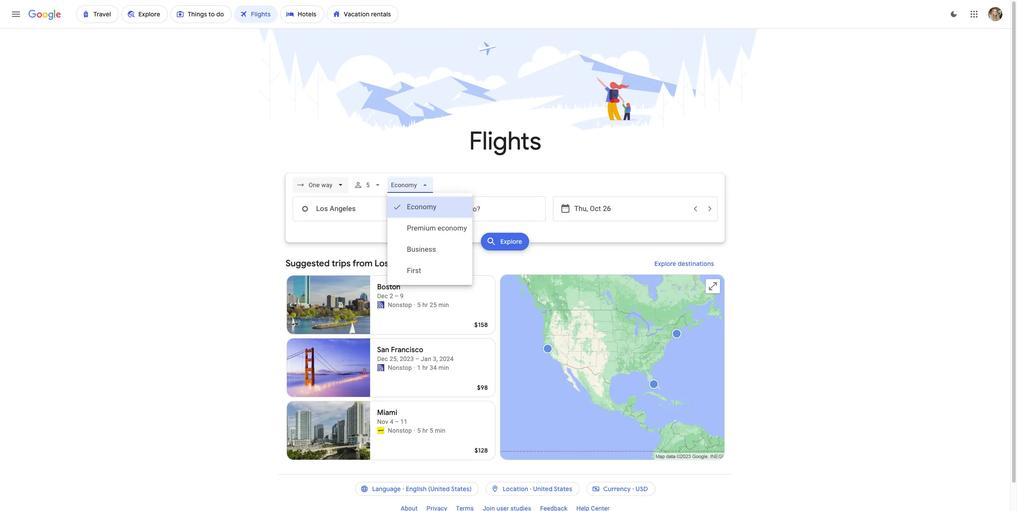 Task type: describe. For each thing, give the bounding box(es) containing it.
Where to? text field
[[421, 197, 546, 221]]

34
[[430, 365, 437, 372]]

none text field inside flight search box
[[293, 197, 418, 221]]

suggested trips from los angeles region
[[286, 253, 725, 464]]

boston dec 2 – 9
[[377, 283, 404, 300]]

united states
[[533, 485, 573, 493]]

hr for miami
[[423, 427, 428, 435]]

128 US dollars text field
[[475, 447, 488, 455]]

explore destinations
[[655, 260, 714, 268]]

dec inside san francisco dec 25, 2023 – jan 3, 2024
[[377, 356, 388, 363]]

nonstop for dec
[[388, 302, 412, 309]]

miami
[[377, 409, 397, 418]]

$158
[[475, 321, 488, 329]]

location
[[503, 485, 528, 493]]

main menu image
[[11, 9, 21, 19]]

 image for boston
[[414, 301, 416, 310]]

spirit image
[[377, 427, 384, 435]]

1 option from the top
[[388, 197, 472, 218]]

nonstop for nov
[[388, 427, 412, 435]]

1
[[417, 365, 421, 372]]

from
[[353, 258, 373, 269]]

select your preferred seating class. list box
[[388, 193, 472, 285]]

san francisco dec 25, 2023 – jan 3, 2024
[[377, 346, 454, 363]]

4 option from the top
[[388, 260, 472, 282]]

2024
[[440, 356, 454, 363]]

explore button
[[481, 233, 530, 251]]

3 option from the top
[[388, 239, 472, 260]]

san
[[377, 346, 389, 355]]

english (united states)
[[406, 485, 472, 493]]

2 – 9
[[390, 293, 404, 300]]

nonstop for francisco
[[388, 365, 412, 372]]

158 US dollars text field
[[475, 321, 488, 329]]

english
[[406, 485, 427, 493]]

98 US dollars text field
[[477, 384, 488, 392]]

hr for san francisco
[[423, 365, 428, 372]]

los
[[375, 258, 389, 269]]

2023 – jan
[[400, 356, 431, 363]]

hr for boston
[[423, 302, 428, 309]]

5 for 5
[[366, 182, 370, 189]]

5 button
[[350, 175, 386, 196]]

trips
[[332, 258, 351, 269]]

1 hr 34 min
[[417, 365, 449, 372]]



Task type: vqa. For each thing, say whether or not it's contained in the screenshot.
Walking radio
no



Task type: locate. For each thing, give the bounding box(es) containing it.
francisco
[[391, 346, 423, 355]]

1 nonstop from the top
[[388, 302, 412, 309]]

2 vertical spatial min
[[435, 427, 446, 435]]

nonstop
[[388, 302, 412, 309], [388, 365, 412, 372], [388, 427, 412, 435]]

3 hr from the top
[[423, 427, 428, 435]]

language
[[372, 485, 401, 493]]

2 vertical spatial hr
[[423, 427, 428, 435]]

explore for explore
[[501, 238, 523, 246]]

5 hr 5 min
[[417, 427, 446, 435]]

dec up united image
[[377, 293, 388, 300]]

1 vertical spatial dec
[[377, 356, 388, 363]]

 image left 5 hr 25 min
[[414, 301, 416, 310]]

1 vertical spatial explore
[[655, 260, 677, 268]]

1 vertical spatial hr
[[423, 365, 428, 372]]

1 dec from the top
[[377, 293, 388, 300]]

explore down where to? text field on the top of the page
[[501, 238, 523, 246]]

None text field
[[293, 197, 418, 221]]

nonstop down 4 – 11
[[388, 427, 412, 435]]

4 – 11
[[390, 419, 408, 426]]

 image
[[414, 364, 416, 373]]

1  image from the top
[[414, 301, 416, 310]]

flights
[[469, 126, 541, 157]]

explore for explore destinations
[[655, 260, 677, 268]]

1 vertical spatial nonstop
[[388, 365, 412, 372]]

2  image from the top
[[414, 427, 416, 435]]

0 vertical spatial dec
[[377, 293, 388, 300]]

explore inside suggested trips from los angeles region
[[655, 260, 677, 268]]

0 vertical spatial hr
[[423, 302, 428, 309]]

united image
[[377, 302, 384, 309]]

2 vertical spatial nonstop
[[388, 427, 412, 435]]

min
[[439, 302, 449, 309], [439, 365, 449, 372], [435, 427, 446, 435]]

0 vertical spatial min
[[439, 302, 449, 309]]

angeles
[[391, 258, 424, 269]]

0 vertical spatial nonstop
[[388, 302, 412, 309]]

(united
[[428, 485, 450, 493]]

united
[[533, 485, 553, 493]]

0 horizontal spatial explore
[[501, 238, 523, 246]]

2 option from the top
[[388, 218, 472, 239]]

1 vertical spatial min
[[439, 365, 449, 372]]

miami nov 4 – 11
[[377, 409, 408, 426]]

 image
[[414, 301, 416, 310], [414, 427, 416, 435]]

 image for miami
[[414, 427, 416, 435]]

2 nonstop from the top
[[388, 365, 412, 372]]

nov
[[377, 419, 388, 426]]

min for san francisco
[[439, 365, 449, 372]]

nonstop down 2 – 9
[[388, 302, 412, 309]]

1 hr from the top
[[423, 302, 428, 309]]

25
[[430, 302, 437, 309]]

states)
[[451, 485, 472, 493]]

5 inside popup button
[[366, 182, 370, 189]]

suggested trips from los angeles
[[286, 258, 424, 269]]

change appearance image
[[944, 4, 965, 25]]

explore
[[501, 238, 523, 246], [655, 260, 677, 268]]

nonstop down 25,
[[388, 365, 412, 372]]

3,
[[433, 356, 438, 363]]

option
[[388, 197, 472, 218], [388, 218, 472, 239], [388, 239, 472, 260], [388, 260, 472, 282]]

usd
[[636, 485, 648, 493]]

5 hr 25 min
[[417, 302, 449, 309]]

$128
[[475, 447, 488, 455]]

2 hr from the top
[[423, 365, 428, 372]]

dec down san
[[377, 356, 388, 363]]

0 vertical spatial explore
[[501, 238, 523, 246]]

min for miami
[[435, 427, 446, 435]]

None field
[[293, 177, 349, 193], [388, 177, 433, 193], [293, 177, 349, 193], [388, 177, 433, 193]]

1 vertical spatial  image
[[414, 427, 416, 435]]

Flight search field
[[279, 174, 732, 285]]

states
[[554, 485, 573, 493]]

5
[[366, 182, 370, 189], [417, 302, 421, 309], [417, 427, 421, 435], [430, 427, 433, 435]]

1 horizontal spatial explore
[[655, 260, 677, 268]]

min for boston
[[439, 302, 449, 309]]

2 dec from the top
[[377, 356, 388, 363]]

5 for 5 hr 5 min
[[417, 427, 421, 435]]

dec inside boston dec 2 – 9
[[377, 293, 388, 300]]

boston
[[377, 283, 401, 292]]

explore inside flight search box
[[501, 238, 523, 246]]

united image
[[377, 365, 384, 372]]

explore destinations button
[[644, 253, 725, 275]]

Departure text field
[[575, 197, 688, 221]]

3 nonstop from the top
[[388, 427, 412, 435]]

5 for 5 hr 25 min
[[417, 302, 421, 309]]

suggested
[[286, 258, 330, 269]]

25,
[[390, 356, 398, 363]]

currency
[[604, 485, 631, 493]]

dec
[[377, 293, 388, 300], [377, 356, 388, 363]]

$98
[[477, 384, 488, 392]]

destinations
[[678, 260, 714, 268]]

hr
[[423, 302, 428, 309], [423, 365, 428, 372], [423, 427, 428, 435]]

explore left the destinations
[[655, 260, 677, 268]]

0 vertical spatial  image
[[414, 301, 416, 310]]

 image left 5 hr 5 min
[[414, 427, 416, 435]]



